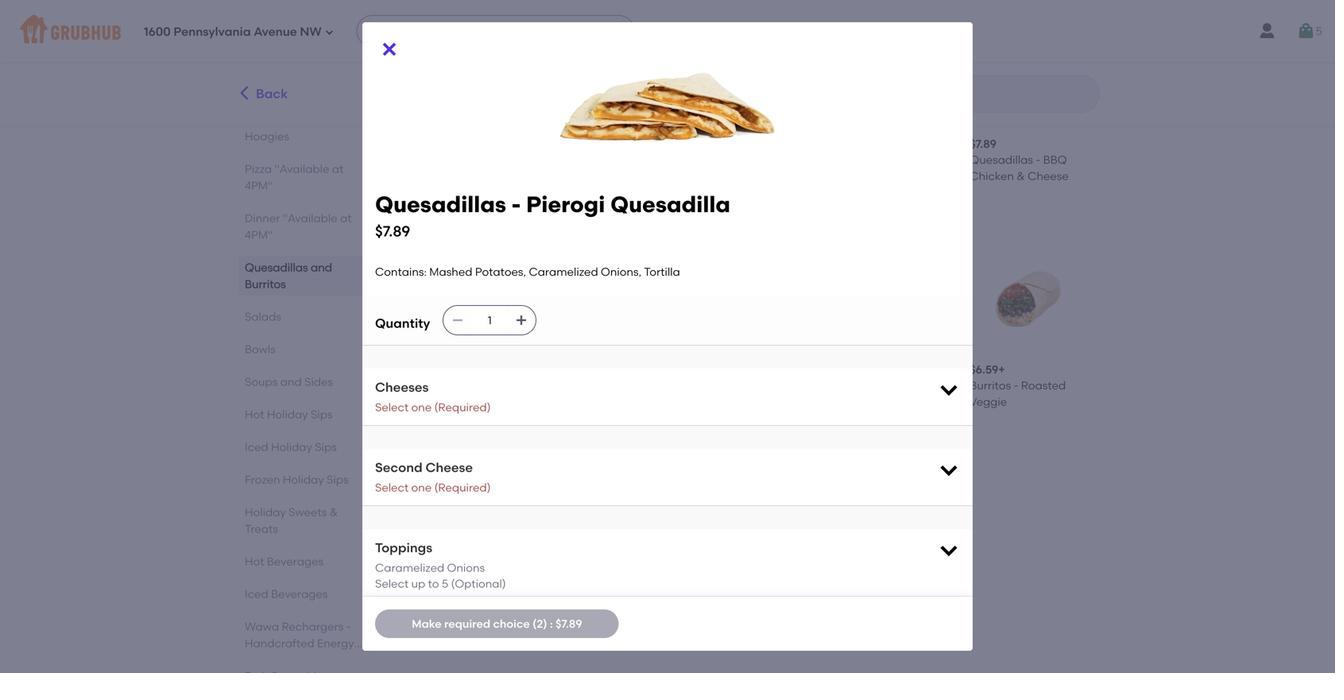 Task type: locate. For each thing, give the bounding box(es) containing it.
1 vertical spatial hot
[[245, 555, 264, 569]]

quesadillas inside the $7.89 quesadillas - bbq chicken & cheese
[[970, 153, 1034, 167]]

and
[[311, 261, 332, 274], [280, 375, 302, 389]]

0 vertical spatial burritos
[[245, 278, 286, 291]]

avenue
[[254, 25, 297, 39]]

to
[[428, 577, 439, 591]]

1 vertical spatial 4pm"
[[245, 228, 273, 242]]

- up energy
[[346, 620, 351, 634]]

1 vertical spatial one
[[412, 481, 432, 495]]

roasted
[[1022, 379, 1067, 392]]

tab
[[245, 668, 368, 674]]

5 inside toppings caramelized onions select up to 5 (optional)
[[442, 577, 449, 591]]

quesadillas down input item quantity number field on the top left of page
[[425, 379, 488, 392]]

quesadillas left bbq on the right of the page
[[970, 153, 1034, 167]]

1 horizontal spatial quesadilla
[[611, 191, 731, 218]]

pizza "available at 4pm"
[[245, 162, 344, 192]]

pierogi inside $7.89 quesadillas - pierogi quesadilla
[[498, 379, 535, 392]]

"available down the hoagies tab
[[275, 162, 330, 176]]

+
[[999, 363, 1006, 376]]

pizza
[[245, 162, 272, 176]]

burritos up veggie
[[970, 379, 1012, 392]]

$7.89 inside button
[[561, 137, 588, 151]]

one
[[412, 401, 432, 414], [412, 481, 432, 495]]

cheese inside the $7.89 quesadillas - bbq chicken & cheese
[[1028, 169, 1069, 183]]

& inside the $7.59 burritos - rice & beans
[[502, 621, 510, 634]]

1 select from the top
[[375, 401, 409, 414]]

rechargers
[[282, 620, 344, 634]]

dinner "available at 4pm" tab
[[245, 210, 368, 243]]

treats
[[245, 522, 278, 536]]

at inside "pizza "available at 4pm""
[[332, 162, 344, 176]]

quesadillas - buffalo chicken & cheese image
[[834, 10, 951, 127]]

- up contains: mashed potatoes, caramelized onions, tortilla
[[512, 191, 521, 218]]

holiday up treats
[[245, 506, 286, 519]]

back
[[256, 86, 288, 102]]

iced inside the iced beverages tab
[[245, 588, 269, 601]]

beverages up iced beverages
[[267, 555, 324, 569]]

2 vertical spatial burritos
[[425, 621, 466, 634]]

1 vertical spatial burritos
[[970, 379, 1012, 392]]

1 vertical spatial "available
[[283, 212, 338, 225]]

wawa rechargers - handcrafted energy drinks (contains caffeine)
[[245, 620, 354, 674]]

select left up
[[375, 577, 409, 591]]

0 vertical spatial (required)
[[435, 401, 491, 414]]

1 vertical spatial select
[[375, 481, 409, 495]]

0 vertical spatial select
[[375, 401, 409, 414]]

holiday down soups and sides
[[267, 408, 308, 421]]

one down second
[[412, 481, 432, 495]]

- inside the $7.89 quesadillas - bbq chicken & cheese
[[1036, 153, 1041, 167]]

holiday inside tab
[[267, 408, 308, 421]]

holiday for hot
[[267, 408, 308, 421]]

quesadillas - chicken bacon ranch image
[[561, 235, 678, 353]]

2 one from the top
[[412, 481, 432, 495]]

2 hot from the top
[[245, 555, 264, 569]]

quesadilla inside $7.89 quesadillas - pierogi quesadilla
[[425, 395, 483, 409]]

(contains
[[280, 654, 333, 667]]

$8.19 for burritos - chicken image
[[834, 363, 860, 376]]

1 vertical spatial chicken
[[561, 395, 605, 409]]

caffeine)
[[245, 670, 295, 674]]

1 vertical spatial sips
[[315, 441, 337, 454]]

$7.89 inside $7.89 quesadillas - pierogi quesadilla
[[425, 363, 451, 376]]

0 vertical spatial cheese
[[1028, 169, 1069, 183]]

2 $8.19 from the left
[[834, 363, 860, 376]]

4pm" down pizza
[[245, 179, 273, 192]]

sips down sides at left
[[311, 408, 333, 421]]

2 4pm" from the top
[[245, 228, 273, 242]]

1 vertical spatial cheese
[[426, 460, 473, 476]]

quesadillas up "mashed"
[[375, 191, 506, 218]]

cheese down bbq on the right of the page
[[1028, 169, 1069, 183]]

1 4pm" from the top
[[245, 179, 273, 192]]

- left roasted at right bottom
[[1014, 379, 1019, 392]]

holiday
[[267, 408, 308, 421], [271, 441, 312, 454], [283, 473, 324, 487], [245, 506, 286, 519]]

$7.89 inside the $7.89 quesadillas - bbq chicken & cheese
[[970, 137, 997, 151]]

0 vertical spatial quesadilla
[[611, 191, 731, 218]]

quesadilla up second cheese select one (required)
[[425, 395, 483, 409]]

quesadilla
[[611, 191, 731, 218], [425, 395, 483, 409]]

drinks
[[245, 654, 278, 667]]

4pm" down 'dinner'
[[245, 228, 273, 242]]

chicken
[[970, 169, 1015, 183], [561, 395, 605, 409]]

beverages for hot beverages
[[267, 555, 324, 569]]

Input item quantity number field
[[473, 306, 508, 335]]

at down the hoagies tab
[[332, 162, 344, 176]]

cheese right second
[[426, 460, 473, 476]]

$6.49 button
[[691, 3, 821, 191]]

quesadillas
[[970, 153, 1034, 167], [375, 191, 506, 218], [245, 261, 308, 274], [425, 379, 488, 392], [561, 379, 624, 392]]

quesadilla up the tortilla
[[611, 191, 731, 218]]

- inside the $7.59 burritos - rice & beans
[[468, 621, 473, 634]]

quesadillas down the dinner "available at 4pm"
[[245, 261, 308, 274]]

frozen holiday sips tab
[[245, 472, 368, 488]]

select down second
[[375, 481, 409, 495]]

handcrafted
[[245, 637, 315, 650]]

and inside tab
[[280, 375, 302, 389]]

burritos up beans
[[425, 621, 466, 634]]

and left sides at left
[[280, 375, 302, 389]]

1 vertical spatial quesadilla
[[425, 395, 483, 409]]

cheese
[[1028, 169, 1069, 183], [426, 460, 473, 476]]

dinner
[[245, 212, 280, 225]]

hot inside hot beverages tab
[[245, 555, 264, 569]]

1 vertical spatial pierogi
[[498, 379, 535, 392]]

iced up 'wawa'
[[245, 588, 269, 601]]

4pm"
[[245, 179, 273, 192], [245, 228, 273, 242]]

$7.89
[[561, 137, 588, 151], [970, 137, 997, 151], [375, 223, 411, 240], [425, 363, 451, 376], [561, 363, 588, 376], [556, 617, 583, 631]]

5
[[1317, 24, 1323, 38], [442, 577, 449, 591]]

sips inside tab
[[311, 408, 333, 421]]

1 one from the top
[[412, 401, 432, 414]]

2 vertical spatial sips
[[327, 473, 349, 487]]

burritos
[[245, 278, 286, 291], [970, 379, 1012, 392], [425, 621, 466, 634]]

sips up sweets
[[327, 473, 349, 487]]

$7.89 for $7.89 quesadillas - bbq chicken & cheese
[[970, 137, 997, 151]]

0 vertical spatial and
[[311, 261, 332, 274]]

-
[[1036, 153, 1041, 167], [512, 191, 521, 218], [491, 379, 495, 392], [627, 379, 632, 392], [1014, 379, 1019, 392], [346, 620, 351, 634], [468, 621, 473, 634]]

caramelized up up
[[375, 561, 445, 575]]

0 vertical spatial 5
[[1317, 24, 1323, 38]]

svg image
[[1298, 21, 1317, 41], [325, 27, 335, 37]]

and down dinner "available at 4pm" tab
[[311, 261, 332, 274]]

holiday down iced holiday sips tab
[[283, 473, 324, 487]]

sips
[[311, 408, 333, 421], [315, 441, 337, 454], [327, 473, 349, 487]]

burritos inside quesadillas and burritos
[[245, 278, 286, 291]]

svg image
[[380, 40, 399, 59], [452, 314, 465, 327], [515, 314, 528, 327], [938, 379, 961, 401], [938, 459, 961, 481], [938, 539, 961, 561]]

0 horizontal spatial and
[[280, 375, 302, 389]]

pierogi
[[527, 191, 606, 218], [498, 379, 535, 392]]

and inside quesadillas and burritos
[[311, 261, 332, 274]]

4pm" inside "pizza "available at 4pm""
[[245, 179, 273, 192]]

and for soups
[[280, 375, 302, 389]]

bowls
[[245, 343, 276, 356]]

$8.19
[[698, 363, 724, 376], [834, 363, 860, 376]]

ranch
[[561, 411, 596, 425]]

caramelized
[[529, 265, 599, 279], [375, 561, 445, 575]]

"available for pizza
[[275, 162, 330, 176]]

0 horizontal spatial $8.19 button
[[691, 229, 821, 432]]

2 vertical spatial &
[[502, 621, 510, 634]]

1 horizontal spatial $8.19 button
[[828, 229, 958, 432]]

0 horizontal spatial quesadilla
[[425, 395, 483, 409]]

burritos inside the $7.59 burritos - rice & beans
[[425, 621, 466, 634]]

2 horizontal spatial burritos
[[970, 379, 1012, 392]]

"available inside the dinner "available at 4pm"
[[283, 212, 338, 225]]

bacon
[[608, 395, 643, 409]]

0 horizontal spatial caramelized
[[375, 561, 445, 575]]

back button
[[235, 75, 289, 113]]

hot holiday sips tab
[[245, 406, 368, 423]]

sips down hot holiday sips tab
[[315, 441, 337, 454]]

- left bbq on the right of the page
[[1036, 153, 1041, 167]]

beverages down hot beverages tab
[[271, 588, 328, 601]]

at for dinner "available at 4pm"
[[340, 212, 352, 225]]

one down cheeses
[[412, 401, 432, 414]]

choice
[[493, 617, 530, 631]]

required
[[444, 617, 491, 631]]

main navigation navigation
[[0, 0, 1336, 62]]

at inside the dinner "available at 4pm"
[[340, 212, 352, 225]]

1 hot from the top
[[245, 408, 264, 421]]

hot down treats
[[245, 555, 264, 569]]

$6.59 + burritos - roasted veggie
[[970, 363, 1067, 409]]

0 horizontal spatial &
[[330, 506, 338, 519]]

1 vertical spatial (required)
[[435, 481, 491, 495]]

0 vertical spatial 4pm"
[[245, 179, 273, 192]]

4pm" inside the dinner "available at 4pm"
[[245, 228, 273, 242]]

0 vertical spatial sips
[[311, 408, 333, 421]]

0 horizontal spatial burritos
[[245, 278, 286, 291]]

1 vertical spatial caramelized
[[375, 561, 445, 575]]

1 (required) from the top
[[435, 401, 491, 414]]

"available
[[275, 162, 330, 176], [283, 212, 338, 225]]

& inside the $7.89 quesadillas - bbq chicken & cheese
[[1017, 169, 1026, 183]]

- left rice
[[468, 621, 473, 634]]

$7.89 for $7.89 quesadillas - chicken bacon ranch
[[561, 363, 588, 376]]

(required) inside cheeses select one (required)
[[435, 401, 491, 414]]

- inside the $7.89 quesadillas - chicken bacon ranch
[[627, 379, 632, 392]]

1 vertical spatial beverages
[[271, 588, 328, 601]]

hot for hot beverages
[[245, 555, 264, 569]]

hot
[[245, 408, 264, 421], [245, 555, 264, 569]]

$7.89 for $7.89 quesadillas - pierogi quesadilla
[[425, 363, 451, 376]]

burritos - chicken image
[[834, 235, 951, 353]]

soups and sides tab
[[245, 374, 368, 390]]

2 horizontal spatial &
[[1017, 169, 1026, 183]]

select inside second cheese select one (required)
[[375, 481, 409, 495]]

1 horizontal spatial caramelized
[[529, 265, 599, 279]]

- down input item quantity number field on the top left of page
[[491, 379, 495, 392]]

quesadillas inside $7.89 quesadillas - pierogi quesadilla
[[425, 379, 488, 392]]

salads tab
[[245, 309, 368, 325]]

at down the pizza "available at 4pm" tab
[[340, 212, 352, 225]]

at for pizza "available at 4pm"
[[332, 162, 344, 176]]

hot inside hot holiday sips tab
[[245, 408, 264, 421]]

0 horizontal spatial 5
[[442, 577, 449, 591]]

4pm" for pizza "available at 4pm"
[[245, 179, 273, 192]]

chicken inside the $7.89 quesadillas - chicken bacon ranch
[[561, 395, 605, 409]]

2 (required) from the top
[[435, 481, 491, 495]]

one inside cheeses select one (required)
[[412, 401, 432, 414]]

0 horizontal spatial cheese
[[426, 460, 473, 476]]

pierogi down input item quantity number field on the top left of page
[[498, 379, 535, 392]]

2 iced from the top
[[245, 588, 269, 601]]

0 horizontal spatial chicken
[[561, 395, 605, 409]]

0 vertical spatial beverages
[[267, 555, 324, 569]]

pierogi up contains: mashed potatoes, caramelized onions, tortilla
[[527, 191, 606, 218]]

1 horizontal spatial &
[[502, 621, 510, 634]]

0 vertical spatial chicken
[[970, 169, 1015, 183]]

0 vertical spatial &
[[1017, 169, 1026, 183]]

quesadillas - beef & cheese image
[[425, 10, 542, 127]]

holiday down "hot holiday sips"
[[271, 441, 312, 454]]

burritos - beef image
[[698, 235, 815, 353]]

quesadillas and burritos
[[245, 261, 332, 291]]

1 horizontal spatial burritos
[[425, 621, 466, 634]]

1 horizontal spatial chicken
[[970, 169, 1015, 183]]

quantity
[[375, 316, 430, 331]]

1 vertical spatial 5
[[442, 577, 449, 591]]

"available down the pizza "available at 4pm" tab
[[283, 212, 338, 225]]

0 vertical spatial one
[[412, 401, 432, 414]]

1 vertical spatial &
[[330, 506, 338, 519]]

cheese inside second cheese select one (required)
[[426, 460, 473, 476]]

3 select from the top
[[375, 577, 409, 591]]

0 vertical spatial pierogi
[[527, 191, 606, 218]]

caramelized down quesadillas - pierogi quesadilla $7.89
[[529, 265, 599, 279]]

select down cheeses
[[375, 401, 409, 414]]

burritos up salads
[[245, 278, 286, 291]]

second cheese select one (required)
[[375, 460, 491, 495]]

- for $7.89 quesadillas - bbq chicken & cheese
[[1036, 153, 1041, 167]]

1 vertical spatial at
[[340, 212, 352, 225]]

holiday inside "holiday sweets & treats"
[[245, 506, 286, 519]]

- inside $7.89 quesadillas - pierogi quesadilla
[[491, 379, 495, 392]]

0 horizontal spatial $8.19
[[698, 363, 724, 376]]

veggie
[[970, 395, 1008, 409]]

1 horizontal spatial cheese
[[1028, 169, 1069, 183]]

iced up frozen
[[245, 441, 269, 454]]

1 $8.19 from the left
[[698, 363, 724, 376]]

2 vertical spatial select
[[375, 577, 409, 591]]

burritos for quesadillas
[[245, 278, 286, 291]]

quesadillas - pierogi quesadilla image
[[425, 235, 542, 353]]

- up bacon in the left of the page
[[627, 379, 632, 392]]

- for $7.89 quesadillas - pierogi quesadilla
[[491, 379, 495, 392]]

iced inside iced holiday sips tab
[[245, 441, 269, 454]]

&
[[1017, 169, 1026, 183], [330, 506, 338, 519], [502, 621, 510, 634]]

select
[[375, 401, 409, 414], [375, 481, 409, 495], [375, 577, 409, 591]]

1 vertical spatial and
[[280, 375, 302, 389]]

1 vertical spatial iced
[[245, 588, 269, 601]]

beverages
[[267, 555, 324, 569], [271, 588, 328, 601]]

quesadillas inside the $7.89 quesadillas - chicken bacon ranch
[[561, 379, 624, 392]]

0 vertical spatial "available
[[275, 162, 330, 176]]

soups
[[245, 375, 278, 389]]

quesadillas and burritos tab
[[245, 259, 368, 293]]

beans
[[425, 637, 458, 650]]

burritos inside $6.59 + burritos - roasted veggie
[[970, 379, 1012, 392]]

iced
[[245, 441, 269, 454], [245, 588, 269, 601]]

(required)
[[435, 401, 491, 414], [435, 481, 491, 495]]

$7.89 inside the $7.89 quesadillas - chicken bacon ranch
[[561, 363, 588, 376]]

0 vertical spatial at
[[332, 162, 344, 176]]

- inside wawa rechargers - handcrafted energy drinks (contains caffeine)
[[346, 620, 351, 634]]

hot down soups
[[245, 408, 264, 421]]

$8.19 for burritos - beef image
[[698, 363, 724, 376]]

0 vertical spatial hot
[[245, 408, 264, 421]]

1 horizontal spatial $8.19
[[834, 363, 860, 376]]

1 horizontal spatial 5
[[1317, 24, 1323, 38]]

2 select from the top
[[375, 481, 409, 495]]

$8.19 button
[[691, 229, 821, 432], [828, 229, 958, 432]]

0 vertical spatial iced
[[245, 441, 269, 454]]

"available inside "pizza "available at 4pm""
[[275, 162, 330, 176]]

holiday sweets & treats
[[245, 506, 338, 536]]

dinner "available at 4pm"
[[245, 212, 352, 242]]

onions,
[[601, 265, 642, 279]]

1 iced from the top
[[245, 441, 269, 454]]

$7.89 quesadillas - pierogi quesadilla
[[425, 363, 535, 409]]

mashed
[[430, 265, 473, 279]]

quesadillas up ranch
[[561, 379, 624, 392]]

1 horizontal spatial svg image
[[1298, 21, 1317, 41]]

sips for iced holiday sips
[[315, 441, 337, 454]]

1 horizontal spatial and
[[311, 261, 332, 274]]

$7.89 button
[[555, 3, 685, 191]]

second
[[375, 460, 423, 476]]

holiday for frozen
[[283, 473, 324, 487]]



Task type: describe. For each thing, give the bounding box(es) containing it.
hot for hot holiday sips
[[245, 408, 264, 421]]

quesadillas for $7.89 quesadillas - chicken bacon ranch
[[561, 379, 624, 392]]

iced holiday sips
[[245, 441, 337, 454]]

tortilla
[[644, 265, 681, 279]]

$7.59 burritos - rice & beans
[[425, 605, 510, 650]]

(2)
[[533, 617, 548, 631]]

wawa
[[245, 620, 279, 634]]

2 $8.19 button from the left
[[828, 229, 958, 432]]

1600 pennsylvania avenue nw
[[144, 25, 322, 39]]

- for wawa rechargers - handcrafted energy drinks (contains caffeine)
[[346, 620, 351, 634]]

quesadillas - cheese image
[[698, 10, 815, 127]]

up
[[412, 577, 426, 591]]

toppings caramelized onions select up to 5 (optional)
[[375, 540, 506, 591]]

bbq
[[1044, 153, 1068, 167]]

- inside quesadillas - pierogi quesadilla $7.89
[[512, 191, 521, 218]]

quesadillas - chicken & cheese image
[[561, 10, 678, 127]]

4pm" for dinner "available at 4pm"
[[245, 228, 273, 242]]

and for quesadillas
[[311, 261, 332, 274]]

1600
[[144, 25, 171, 39]]

burritos for $6.59
[[970, 379, 1012, 392]]

toppings
[[375, 540, 433, 556]]

quesadillas inside quesadillas and burritos
[[245, 261, 308, 274]]

quesadilla inside quesadillas - pierogi quesadilla $7.89
[[611, 191, 731, 218]]

hot holiday sips
[[245, 408, 333, 421]]

5 inside button
[[1317, 24, 1323, 38]]

(optional)
[[451, 577, 506, 591]]

- for $7.89 quesadillas - chicken bacon ranch
[[627, 379, 632, 392]]

iced beverages tab
[[245, 586, 368, 603]]

- inside $6.59 + burritos - roasted veggie
[[1014, 379, 1019, 392]]

svg image inside 5 button
[[1298, 21, 1317, 41]]

iced for iced holiday sips
[[245, 441, 269, 454]]

iced for iced beverages
[[245, 588, 269, 601]]

& inside "holiday sweets & treats"
[[330, 506, 338, 519]]

$7.89 for $7.89
[[561, 137, 588, 151]]

soups and sides
[[245, 375, 333, 389]]

make required choice (2) : $7.89
[[412, 617, 583, 631]]

1 $8.19 button from the left
[[691, 229, 821, 432]]

chicken inside the $7.89 quesadillas - bbq chicken & cheese
[[970, 169, 1015, 183]]

$7.59
[[425, 605, 451, 618]]

hot beverages
[[245, 555, 324, 569]]

sweets
[[289, 506, 327, 519]]

frozen holiday sips
[[245, 473, 349, 487]]

select inside cheeses select one (required)
[[375, 401, 409, 414]]

$7.89 quesadillas - bbq chicken & cheese
[[970, 137, 1069, 183]]

iced holiday sips tab
[[245, 439, 368, 456]]

$6.59
[[970, 363, 999, 376]]

frozen
[[245, 473, 280, 487]]

sips for hot holiday sips
[[311, 408, 333, 421]]

salads
[[245, 310, 281, 324]]

quesadillas for $7.89 quesadillas - bbq chicken & cheese
[[970, 153, 1034, 167]]

pierogi inside quesadillas - pierogi quesadilla $7.89
[[527, 191, 606, 218]]

wawa rechargers - handcrafted energy drinks (contains caffeine) tab
[[245, 619, 368, 674]]

iced beverages
[[245, 588, 328, 601]]

burritos - rice & beans image
[[425, 477, 542, 594]]

caret left icon image
[[236, 85, 253, 102]]

5 button
[[1298, 17, 1323, 45]]

0 horizontal spatial svg image
[[325, 27, 335, 37]]

contains:
[[375, 265, 427, 279]]

$7.89 quesadillas - chicken bacon ranch
[[561, 363, 643, 425]]

:
[[550, 617, 553, 631]]

make
[[412, 617, 442, 631]]

(required) inside second cheese select one (required)
[[435, 481, 491, 495]]

quesadillas for $7.89 quesadillas - pierogi quesadilla
[[425, 379, 488, 392]]

cheeses select one (required)
[[375, 380, 491, 414]]

$7.89 inside quesadillas - pierogi quesadilla $7.89
[[375, 223, 411, 240]]

sides
[[305, 375, 333, 389]]

holiday for iced
[[271, 441, 312, 454]]

nw
[[300, 25, 322, 39]]

quesadillas - pierogi quesadilla $7.89
[[375, 191, 731, 240]]

burritos - roasted veggie image
[[970, 235, 1088, 353]]

caramelized inside toppings caramelized onions select up to 5 (optional)
[[375, 561, 445, 575]]

energy
[[317, 637, 354, 650]]

hoagies
[[245, 130, 289, 143]]

"available for dinner
[[283, 212, 338, 225]]

pennsylvania
[[174, 25, 251, 39]]

quesadillas - bbq chicken & cheese image
[[970, 10, 1088, 127]]

hoagies tab
[[245, 128, 368, 145]]

potatoes,
[[475, 265, 527, 279]]

quesadillas inside quesadillas - pierogi quesadilla $7.89
[[375, 191, 506, 218]]

rice
[[476, 621, 499, 634]]

pizza "available at 4pm" tab
[[245, 161, 368, 194]]

select inside toppings caramelized onions select up to 5 (optional)
[[375, 577, 409, 591]]

onions
[[447, 561, 485, 575]]

contains: mashed potatoes, caramelized onions, tortilla
[[375, 265, 681, 279]]

holiday sweets & treats tab
[[245, 504, 368, 538]]

$6.49
[[698, 137, 726, 151]]

bowls tab
[[245, 341, 368, 358]]

hot beverages tab
[[245, 553, 368, 570]]

- for $7.59 burritos - rice & beans
[[468, 621, 473, 634]]

cheeses
[[375, 380, 429, 395]]

0 vertical spatial caramelized
[[529, 265, 599, 279]]

beverages for iced beverages
[[271, 588, 328, 601]]

one inside second cheese select one (required)
[[412, 481, 432, 495]]

sips for frozen holiday sips
[[327, 473, 349, 487]]



Task type: vqa. For each thing, say whether or not it's contained in the screenshot.
Quesadillas - Pierogi Quesadilla "image"
yes



